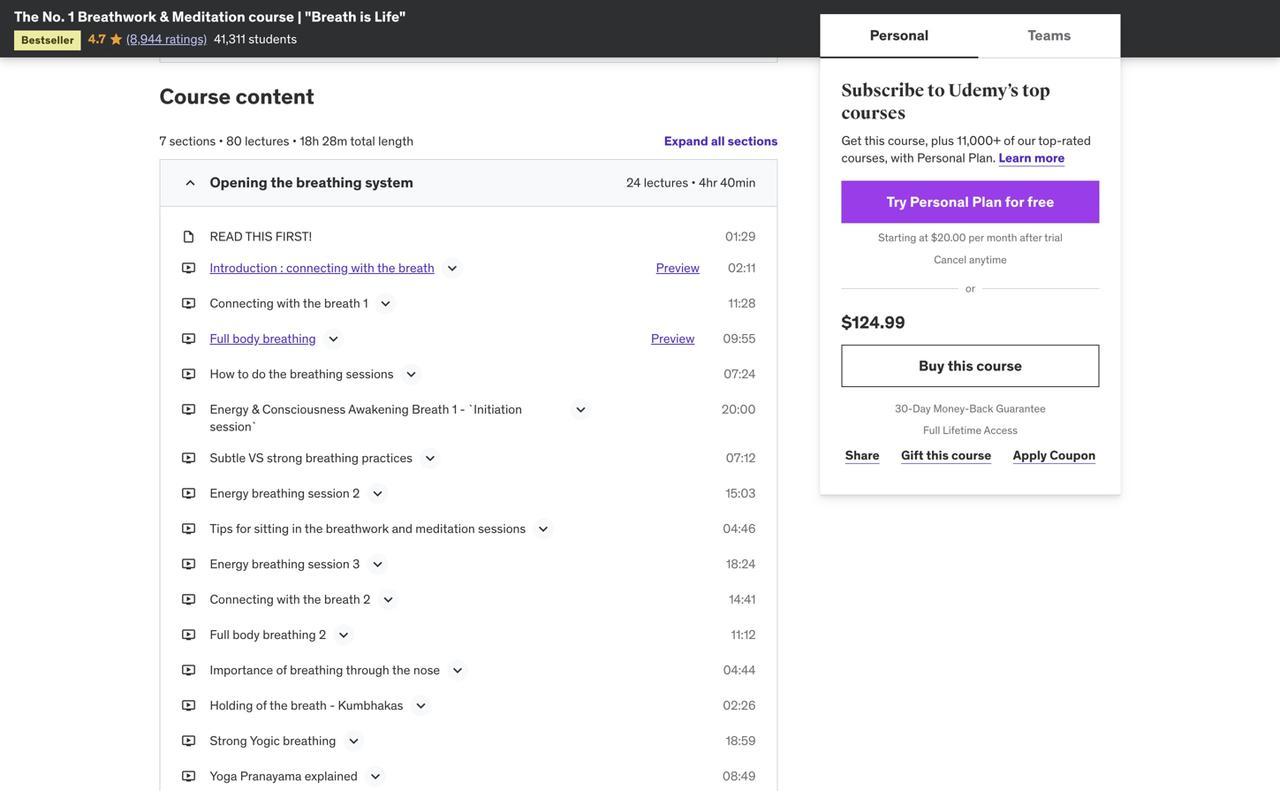 Task type: describe. For each thing, give the bounding box(es) containing it.
xsmall image for tips for sitting in the breathwork and meditation sessions
[[182, 520, 196, 538]]

system
[[365, 173, 414, 191]]

2 for energy breathing session 2
[[353, 485, 360, 501]]

sitting
[[254, 521, 289, 537]]

7 sections • 80 lectures • 18h 28m total length
[[160, 133, 414, 149]]

show lecture description image for connecting with the breath 1
[[377, 295, 395, 312]]

after
[[1020, 231, 1043, 244]]

apply coupon button
[[1010, 438, 1100, 473]]

learn more
[[999, 150, 1065, 166]]

introduction : connecting with the breath button
[[210, 259, 435, 281]]

udemy's
[[949, 80, 1019, 102]]

share button
[[842, 438, 884, 473]]

xsmall image for energy breathing session 3
[[182, 556, 196, 573]]

with down the :
[[277, 295, 300, 311]]

personal inside button
[[870, 26, 929, 44]]

14:41
[[729, 591, 756, 607]]

top
[[1023, 80, 1051, 102]]

breathing inside button
[[263, 330, 316, 346]]

strong yogic breathing
[[210, 733, 336, 749]]

try personal plan for free
[[887, 193, 1055, 211]]

$20.00
[[931, 231, 966, 244]]

try personal plan for free link
[[842, 181, 1100, 223]]

3
[[353, 556, 360, 572]]

plan
[[973, 193, 1002, 211]]

connecting with the breath 2
[[210, 591, 371, 607]]

11:12
[[731, 627, 756, 643]]

02:26
[[723, 697, 756, 713]]

tips
[[210, 521, 233, 537]]

learn more link
[[999, 150, 1065, 166]]

show lecture description image for strong yogic breathing
[[345, 732, 363, 750]]

11:28
[[729, 295, 756, 311]]

first!
[[276, 228, 312, 244]]

day
[[913, 402, 931, 415]]

strong
[[267, 450, 303, 466]]

the left nose
[[392, 662, 411, 678]]

0 vertical spatial course
[[249, 8, 294, 26]]

awakening
[[348, 401, 409, 417]]

07:12
[[726, 450, 756, 466]]

full for full body breathing
[[210, 330, 230, 346]]

nasdaq image
[[175, 14, 276, 48]]

expand
[[664, 133, 709, 149]]

energy breathing session 3
[[210, 556, 360, 572]]

2 vertical spatial personal
[[910, 193, 969, 211]]

holding
[[210, 697, 253, 713]]

apply coupon
[[1014, 447, 1096, 463]]

the down 7 sections • 80 lectures • 18h 28m total length
[[271, 173, 293, 191]]

3 xsmall image from the top
[[182, 330, 196, 347]]

80
[[226, 133, 242, 149]]

full body breathing 2
[[210, 627, 326, 643]]

breath inside button
[[399, 260, 435, 276]]

connecting
[[286, 260, 348, 276]]

teams
[[1028, 26, 1072, 44]]

the
[[14, 8, 39, 26]]

show lecture description image for how to do the breathing sessions
[[403, 365, 420, 383]]

more
[[1035, 150, 1065, 166]]

24
[[627, 174, 641, 190]]

1 vertical spatial preview
[[651, 330, 695, 346]]

7
[[160, 133, 166, 149]]

30-
[[896, 402, 913, 415]]

length
[[378, 133, 414, 149]]

read
[[210, 228, 243, 244]]

2 for full body breathing 2
[[319, 627, 326, 643]]

xsmall image for energy & consciousness awakening breath 1 - `initiation session`
[[182, 401, 196, 418]]

anytime
[[970, 253, 1007, 266]]

breathing down connecting with the breath 2
[[263, 627, 316, 643]]

:
[[280, 260, 283, 276]]

the down energy breathing session 3
[[303, 591, 321, 607]]

tips for sitting in the breathwork and meditation sessions
[[210, 521, 526, 537]]

0 horizontal spatial &
[[160, 8, 169, 26]]

energy & consciousness awakening breath 1 - `initiation session`
[[210, 401, 522, 434]]

xsmall image for how
[[182, 365, 196, 383]]

coupon
[[1050, 447, 1096, 463]]

session for 3
[[308, 556, 350, 572]]

1 horizontal spatial lectures
[[644, 174, 689, 190]]

18:59
[[726, 733, 756, 749]]

energy for energy breathing session 3
[[210, 556, 249, 572]]

of inside the get this course, plus 11,000+ of our top-rated courses, with personal plan.
[[1004, 132, 1015, 148]]

starting at $20.00 per month after trial cancel anytime
[[879, 231, 1063, 266]]

show lecture description image for subtle vs strong breathing practices
[[422, 450, 439, 467]]

11,000+
[[958, 132, 1001, 148]]

show lecture description image for yoga pranayama explained
[[367, 768, 384, 785]]

"breath
[[305, 8, 357, 26]]

`initiation
[[468, 401, 522, 417]]

• for 7
[[219, 133, 223, 149]]

show lecture description image for energy & consciousness awakening breath 1 - `initiation session`
[[572, 401, 590, 418]]

energy for energy & consciousness awakening breath 1 - `initiation session`
[[210, 401, 249, 417]]

month
[[987, 231, 1018, 244]]

0 vertical spatial sessions
[[346, 366, 394, 382]]

show lecture description image for tips for sitting in the breathwork and meditation sessions
[[535, 520, 553, 538]]

connecting for connecting with the breath 1
[[210, 295, 274, 311]]

back
[[970, 402, 994, 415]]

do
[[252, 366, 266, 382]]

practices
[[362, 450, 413, 466]]

get
[[842, 132, 862, 148]]

session`
[[210, 418, 257, 434]]

xsmall image for full body breathing 2
[[182, 626, 196, 644]]

xsmall image for energy breathing session 2
[[182, 485, 196, 502]]

15:03
[[726, 485, 756, 501]]

energy for energy breathing session 2
[[210, 485, 249, 501]]

1 horizontal spatial •
[[292, 133, 297, 149]]

holding of the breath - kumbhakas
[[210, 697, 403, 713]]

lifetime
[[943, 424, 982, 437]]

strong
[[210, 733, 247, 749]]

full body breathing button
[[210, 330, 316, 351]]

total
[[350, 133, 375, 149]]

sections inside dropdown button
[[728, 133, 778, 149]]

gift this course
[[902, 447, 992, 463]]

the up strong yogic breathing
[[270, 697, 288, 713]]

starting
[[879, 231, 917, 244]]

is
[[360, 8, 371, 26]]

ratings)
[[165, 31, 207, 47]]

how
[[210, 366, 235, 382]]

life"
[[375, 8, 406, 26]]

get this course, plus 11,000+ of our top-rated courses, with personal plan.
[[842, 132, 1091, 166]]

0 vertical spatial preview
[[656, 260, 700, 276]]

course for buy this course
[[977, 356, 1023, 375]]

breathwork
[[326, 521, 389, 537]]

1 vertical spatial -
[[330, 697, 335, 713]]

buy this course button
[[842, 345, 1100, 387]]

connecting for connecting with the breath 2
[[210, 591, 274, 607]]

- inside 'energy & consciousness awakening breath 1 - `initiation session`'
[[460, 401, 465, 417]]

course content
[[160, 83, 315, 110]]

money-
[[934, 402, 970, 415]]

explained
[[305, 768, 358, 784]]

xsmall image for subtle
[[182, 450, 196, 467]]

connecting with the breath 1
[[210, 295, 368, 311]]

0 horizontal spatial 1
[[68, 8, 74, 26]]

through
[[346, 662, 390, 678]]

09:55
[[723, 330, 756, 346]]

try
[[887, 193, 907, 211]]

or
[[966, 282, 976, 295]]

course for gift this course
[[952, 447, 992, 463]]

|
[[297, 8, 302, 26]]

xsmall image for strong yogic breathing
[[182, 732, 196, 750]]



Task type: vqa. For each thing, say whether or not it's contained in the screenshot.
the Preview this course BUTTON
no



Task type: locate. For each thing, give the bounding box(es) containing it.
this right "gift" in the right bottom of the page
[[927, 447, 949, 463]]

of right holding
[[256, 697, 267, 713]]

session
[[308, 485, 350, 501], [308, 556, 350, 572]]

to left do
[[238, 366, 249, 382]]

sessions right the meditation
[[478, 521, 526, 537]]

sections right all on the top of the page
[[728, 133, 778, 149]]

0 vertical spatial 2
[[353, 485, 360, 501]]

connecting
[[210, 295, 274, 311], [210, 591, 274, 607]]

2 vertical spatial energy
[[210, 556, 249, 572]]

1 vertical spatial this
[[948, 356, 974, 375]]

guarantee
[[996, 402, 1046, 415]]

breath
[[399, 260, 435, 276], [324, 295, 360, 311], [324, 591, 360, 607], [291, 697, 327, 713]]

tab list
[[821, 14, 1121, 58]]

2 horizontal spatial 2
[[363, 591, 371, 607]]

0 vertical spatial personal
[[870, 26, 929, 44]]

2 horizontal spatial •
[[692, 174, 696, 190]]

introduction
[[210, 260, 277, 276]]

with down energy breathing session 3
[[277, 591, 300, 607]]

personal down plus
[[918, 150, 966, 166]]

1 vertical spatial energy
[[210, 485, 249, 501]]

7 xsmall image from the top
[[182, 556, 196, 573]]

0 horizontal spatial of
[[256, 697, 267, 713]]

personal
[[870, 26, 929, 44], [918, 150, 966, 166], [910, 193, 969, 211]]

show lecture description image for importance of breathing through the nose
[[449, 662, 467, 679]]

12 xsmall image from the top
[[182, 768, 196, 785]]

this for gift
[[927, 447, 949, 463]]

show lecture description image
[[403, 365, 420, 383], [369, 485, 386, 503], [535, 520, 553, 538], [379, 591, 397, 609], [449, 662, 467, 679], [412, 697, 430, 715]]

full inside 30-day money-back guarantee full lifetime access
[[924, 424, 941, 437]]

xsmall image for holding of the breath - kumbhakas
[[182, 697, 196, 714]]

11 xsmall image from the top
[[182, 732, 196, 750]]

show lecture description image for connecting with the breath 2
[[379, 591, 397, 609]]

small image
[[182, 174, 199, 192]]

2 horizontal spatial 1
[[452, 401, 457, 417]]

breath for -
[[291, 697, 327, 713]]

1 horizontal spatial sessions
[[478, 521, 526, 537]]

• for 24
[[692, 174, 696, 190]]

the inside button
[[377, 260, 396, 276]]

1 vertical spatial full
[[924, 424, 941, 437]]

0 horizontal spatial lectures
[[245, 133, 289, 149]]

the down introduction : connecting with the breath button
[[303, 295, 321, 311]]

(8,944
[[126, 31, 162, 47]]

24 lectures • 4hr 40min
[[627, 174, 756, 190]]

read this first!
[[210, 228, 312, 244]]

breathing down strong
[[252, 485, 305, 501]]

trial
[[1045, 231, 1063, 244]]

1 horizontal spatial 2
[[353, 485, 360, 501]]

xsmall image for connecting
[[182, 591, 196, 608]]

1 horizontal spatial of
[[276, 662, 287, 678]]

$124.99
[[842, 311, 906, 333]]

this right buy
[[948, 356, 974, 375]]

1 xsmall image from the top
[[182, 259, 196, 277]]

of for nose
[[276, 662, 287, 678]]

top-
[[1039, 132, 1062, 148]]

breathing
[[296, 173, 362, 191], [263, 330, 316, 346], [290, 366, 343, 382], [306, 450, 359, 466], [252, 485, 305, 501], [252, 556, 305, 572], [263, 627, 316, 643], [290, 662, 343, 678], [283, 733, 336, 749]]

this inside button
[[948, 356, 974, 375]]

• left 4hr
[[692, 174, 696, 190]]

the right connecting
[[377, 260, 396, 276]]

introduction : connecting with the breath
[[210, 260, 435, 276]]

xsmall image
[[182, 259, 196, 277], [182, 365, 196, 383], [182, 450, 196, 467], [182, 591, 196, 608]]

breathing up consciousness
[[290, 366, 343, 382]]

2 up breathwork
[[353, 485, 360, 501]]

courses,
[[842, 150, 888, 166]]

02:11
[[728, 260, 756, 276]]

opening the breathing system
[[210, 173, 414, 191]]

learn
[[999, 150, 1032, 166]]

all
[[711, 133, 725, 149]]

yogic
[[250, 733, 280, 749]]

full down day
[[924, 424, 941, 437]]

4 xsmall image from the top
[[182, 401, 196, 418]]

2 up the through
[[363, 591, 371, 607]]

0 vertical spatial for
[[1006, 193, 1025, 211]]

1 vertical spatial course
[[977, 356, 1023, 375]]

of
[[1004, 132, 1015, 148], [276, 662, 287, 678], [256, 697, 267, 713]]

with right connecting
[[351, 260, 375, 276]]

1 vertical spatial 2
[[363, 591, 371, 607]]

preview left 02:11
[[656, 260, 700, 276]]

1 vertical spatial of
[[276, 662, 287, 678]]

personal inside the get this course, plus 11,000+ of our top-rated courses, with personal plan.
[[918, 150, 966, 166]]

the right in
[[305, 521, 323, 537]]

& inside 'energy & consciousness awakening breath 1 - `initiation session`'
[[252, 401, 259, 417]]

of down full body breathing 2
[[276, 662, 287, 678]]

18:24
[[726, 556, 756, 572]]

1 down introduction : connecting with the breath button
[[363, 295, 368, 311]]

0 vertical spatial energy
[[210, 401, 249, 417]]

personal up subscribe
[[870, 26, 929, 44]]

tab list containing personal
[[821, 14, 1121, 58]]

with inside button
[[351, 260, 375, 276]]

show lecture description image for energy breathing session 3
[[369, 556, 386, 573]]

full inside button
[[210, 330, 230, 346]]

2 vertical spatial of
[[256, 697, 267, 713]]

to for how
[[238, 366, 249, 382]]

body for full body breathing 2
[[233, 627, 260, 643]]

1 vertical spatial &
[[252, 401, 259, 417]]

buy this course
[[919, 356, 1023, 375]]

9 xsmall image from the top
[[182, 662, 196, 679]]

breathing up holding of the breath - kumbhakas at left
[[290, 662, 343, 678]]

1 horizontal spatial &
[[252, 401, 259, 417]]

cancel
[[934, 253, 967, 266]]

0 vertical spatial to
[[928, 80, 945, 102]]

1 horizontal spatial for
[[1006, 193, 1025, 211]]

this for buy
[[948, 356, 974, 375]]

energy
[[210, 401, 249, 417], [210, 485, 249, 501], [210, 556, 249, 572]]

full
[[210, 330, 230, 346], [924, 424, 941, 437], [210, 627, 230, 643]]

10 xsmall image from the top
[[182, 697, 196, 714]]

share
[[846, 447, 880, 463]]

•
[[219, 133, 223, 149], [292, 133, 297, 149], [692, 174, 696, 190]]

0 vertical spatial 1
[[68, 8, 74, 26]]

0 horizontal spatial for
[[236, 521, 251, 537]]

importance of breathing through the nose
[[210, 662, 440, 678]]

courses
[[842, 103, 906, 124]]

to inside subscribe to udemy's top courses
[[928, 80, 945, 102]]

for left free
[[1006, 193, 1025, 211]]

0 vertical spatial lectures
[[245, 133, 289, 149]]

course up back
[[977, 356, 1023, 375]]

2 sections from the left
[[169, 133, 216, 149]]

xsmall image for importance of breathing through the nose
[[182, 662, 196, 679]]

0 vertical spatial &
[[160, 8, 169, 26]]

0 horizontal spatial to
[[238, 366, 249, 382]]

2 vertical spatial full
[[210, 627, 230, 643]]

1 vertical spatial for
[[236, 521, 251, 537]]

1 energy from the top
[[210, 401, 249, 417]]

energy inside 'energy & consciousness awakening breath 1 - `initiation session`'
[[210, 401, 249, 417]]

vs
[[249, 450, 264, 466]]

sections right 7
[[169, 133, 216, 149]]

expand all sections
[[664, 133, 778, 149]]

- right "breath"
[[460, 401, 465, 417]]

• left 18h 28m
[[292, 133, 297, 149]]

importance
[[210, 662, 273, 678]]

07:24
[[724, 366, 756, 382]]

in
[[292, 521, 302, 537]]

plan.
[[969, 150, 996, 166]]

2 energy from the top
[[210, 485, 249, 501]]

2 horizontal spatial of
[[1004, 132, 1015, 148]]

lectures right 24
[[644, 174, 689, 190]]

access
[[984, 424, 1018, 437]]

4hr
[[699, 174, 718, 190]]

breathing down connecting with the breath 1
[[263, 330, 316, 346]]

1 body from the top
[[233, 330, 260, 346]]

30-day money-back guarantee full lifetime access
[[896, 402, 1046, 437]]

0 vertical spatial of
[[1004, 132, 1015, 148]]

breathing down holding of the breath - kumbhakas at left
[[283, 733, 336, 749]]

- down importance of breathing through the nose
[[330, 697, 335, 713]]

of for kumbhakas
[[256, 697, 267, 713]]

body up do
[[233, 330, 260, 346]]

volkswagen image
[[323, 14, 361, 48]]

1 sections from the left
[[728, 133, 778, 149]]

the right do
[[269, 366, 287, 382]]

preview
[[656, 260, 700, 276], [651, 330, 695, 346]]

breath for 2
[[324, 591, 360, 607]]

8 xsmall image from the top
[[182, 626, 196, 644]]

session for 2
[[308, 485, 350, 501]]

0 horizontal spatial -
[[330, 697, 335, 713]]

xsmall image for connecting with the breath 1
[[182, 295, 196, 312]]

1 vertical spatial body
[[233, 627, 260, 643]]

meditation
[[416, 521, 475, 537]]

to for subscribe
[[928, 80, 945, 102]]

1 horizontal spatial 1
[[363, 295, 368, 311]]

lectures right '80'
[[245, 133, 289, 149]]

5 xsmall image from the top
[[182, 485, 196, 502]]

show lecture description image
[[444, 259, 461, 277], [377, 295, 395, 312], [325, 330, 343, 348], [572, 401, 590, 418], [422, 450, 439, 467], [369, 556, 386, 573], [335, 626, 353, 644], [345, 732, 363, 750], [367, 768, 384, 785]]

course,
[[888, 132, 928, 148]]

session down subtle vs strong breathing practices
[[308, 485, 350, 501]]

1 inside 'energy & consciousness awakening breath 1 - `initiation session`'
[[452, 401, 457, 417]]

this up courses,
[[865, 132, 885, 148]]

full for full body breathing 2
[[210, 627, 230, 643]]

0 vertical spatial session
[[308, 485, 350, 501]]

1 vertical spatial 1
[[363, 295, 368, 311]]

0 horizontal spatial •
[[219, 133, 223, 149]]

1 xsmall image from the top
[[182, 228, 196, 245]]

3 xsmall image from the top
[[182, 450, 196, 467]]

0 horizontal spatial sessions
[[346, 366, 394, 382]]

1 connecting from the top
[[210, 295, 274, 311]]

0 vertical spatial this
[[865, 132, 885, 148]]

2 vertical spatial 2
[[319, 627, 326, 643]]

2 body from the top
[[233, 627, 260, 643]]

for right tips
[[236, 521, 251, 537]]

18h 28m
[[300, 133, 348, 149]]

1 vertical spatial sessions
[[478, 521, 526, 537]]

0 vertical spatial -
[[460, 401, 465, 417]]

1 session from the top
[[308, 485, 350, 501]]

kumbhakas
[[338, 697, 403, 713]]

2 xsmall image from the top
[[182, 365, 196, 383]]

per
[[969, 231, 985, 244]]

2 up importance of breathing through the nose
[[319, 627, 326, 643]]

3 energy from the top
[[210, 556, 249, 572]]

this inside the get this course, plus 11,000+ of our top-rated courses, with personal plan.
[[865, 132, 885, 148]]

sessions up awakening
[[346, 366, 394, 382]]

(8,944 ratings)
[[126, 31, 207, 47]]

energy down subtle
[[210, 485, 249, 501]]

0 vertical spatial connecting
[[210, 295, 274, 311]]

preview left '09:55'
[[651, 330, 695, 346]]

show lecture description image for full body breathing 2
[[335, 626, 353, 644]]

1 horizontal spatial to
[[928, 80, 945, 102]]

consciousness
[[262, 401, 346, 417]]

1 vertical spatial to
[[238, 366, 249, 382]]

full up the importance
[[210, 627, 230, 643]]

with down the course,
[[891, 150, 915, 166]]

yoga pranayama explained
[[210, 768, 358, 784]]

41,311 students
[[214, 31, 297, 47]]

show lecture description image for energy breathing session 2
[[369, 485, 386, 503]]

energy down tips
[[210, 556, 249, 572]]

1 horizontal spatial sections
[[728, 133, 778, 149]]

breathing down sitting
[[252, 556, 305, 572]]

gift
[[902, 447, 924, 463]]

of left our
[[1004, 132, 1015, 148]]

& up session` in the left bottom of the page
[[252, 401, 259, 417]]

breathing down 18h 28m
[[296, 173, 362, 191]]

full up how
[[210, 330, 230, 346]]

0 horizontal spatial 2
[[319, 627, 326, 643]]

2 vertical spatial this
[[927, 447, 949, 463]]

body up the importance
[[233, 627, 260, 643]]

1 vertical spatial personal
[[918, 150, 966, 166]]

body inside button
[[233, 330, 260, 346]]

0 vertical spatial body
[[233, 330, 260, 346]]

this for get
[[865, 132, 885, 148]]

course down "lifetime"
[[952, 447, 992, 463]]

course inside button
[[977, 356, 1023, 375]]

personal up $20.00
[[910, 193, 969, 211]]

04:46
[[723, 521, 756, 537]]

show lecture description image for holding of the breath - kumbhakas
[[412, 697, 430, 715]]

2 xsmall image from the top
[[182, 295, 196, 312]]

body for full body breathing
[[233, 330, 260, 346]]

1 vertical spatial connecting
[[210, 591, 274, 607]]

xsmall image
[[182, 228, 196, 245], [182, 295, 196, 312], [182, 330, 196, 347], [182, 401, 196, 418], [182, 485, 196, 502], [182, 520, 196, 538], [182, 556, 196, 573], [182, 626, 196, 644], [182, 662, 196, 679], [182, 697, 196, 714], [182, 732, 196, 750], [182, 768, 196, 785]]

with inside the get this course, plus 11,000+ of our top-rated courses, with personal plan.
[[891, 150, 915, 166]]

connecting up full body breathing 2
[[210, 591, 274, 607]]

apply
[[1014, 447, 1047, 463]]

sections
[[728, 133, 778, 149], [169, 133, 216, 149]]

session left 3
[[308, 556, 350, 572]]

xsmall image for yoga pranayama explained
[[182, 768, 196, 785]]

connecting down introduction
[[210, 295, 274, 311]]

6 xsmall image from the top
[[182, 520, 196, 538]]

full body breathing
[[210, 330, 316, 346]]

1 vertical spatial session
[[308, 556, 350, 572]]

-
[[460, 401, 465, 417], [330, 697, 335, 713]]

2 vertical spatial 1
[[452, 401, 457, 417]]

teams button
[[979, 14, 1121, 57]]

01:29
[[726, 228, 756, 244]]

• left '80'
[[219, 133, 223, 149]]

how to do the breathing sessions
[[210, 366, 394, 382]]

breath for 1
[[324, 295, 360, 311]]

our
[[1018, 132, 1036, 148]]

2 session from the top
[[308, 556, 350, 572]]

1 right no.
[[68, 8, 74, 26]]

content
[[236, 83, 315, 110]]

1 right "breath"
[[452, 401, 457, 417]]

energy up session` in the left bottom of the page
[[210, 401, 249, 417]]

plus
[[931, 132, 955, 148]]

no.
[[42, 8, 65, 26]]

1 horizontal spatial -
[[460, 401, 465, 417]]

this
[[245, 228, 273, 244]]

4 xsmall image from the top
[[182, 591, 196, 608]]

2 connecting from the top
[[210, 591, 274, 607]]

breathing right strong
[[306, 450, 359, 466]]

course up students
[[249, 8, 294, 26]]

to left udemy's
[[928, 80, 945, 102]]

0 vertical spatial full
[[210, 330, 230, 346]]

course
[[160, 83, 231, 110]]

gift this course link
[[898, 438, 996, 473]]

41,311
[[214, 31, 246, 47]]

2 vertical spatial course
[[952, 447, 992, 463]]

1 vertical spatial lectures
[[644, 174, 689, 190]]

& up (8,944 ratings)
[[160, 8, 169, 26]]

free
[[1028, 193, 1055, 211]]

0 horizontal spatial sections
[[169, 133, 216, 149]]



